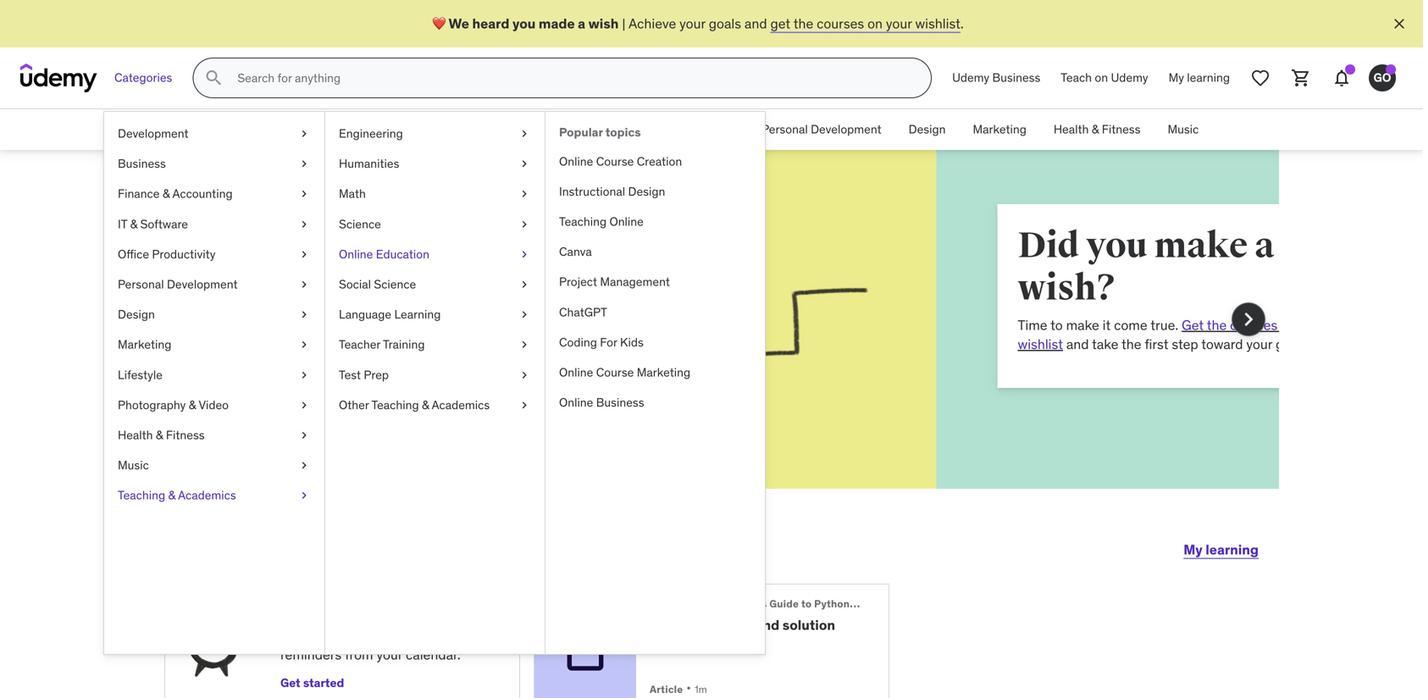 Task type: vqa. For each thing, say whether or not it's contained in the screenshot.
online education link
yes



Task type: describe. For each thing, give the bounding box(es) containing it.
language learning
[[339, 307, 441, 322]]

did you make a wish?
[[886, 224, 1142, 310]]

wishlist image
[[1250, 68, 1271, 88]]

social
[[339, 277, 371, 292]]

notifications image
[[1332, 68, 1352, 88]]

it & software for lifestyle
[[118, 216, 188, 231]]

0 vertical spatial and
[[745, 15, 767, 32]]

social science link
[[325, 269, 545, 300]]

solution
[[783, 616, 835, 634]]

to inside the ultimate beginners guide to python programming 11. homework and solution
[[801, 597, 812, 610]]

each
[[322, 627, 351, 644]]

learning
[[394, 307, 441, 322]]

design inside online education element
[[628, 184, 665, 199]]

•
[[686, 679, 691, 697]]

0 horizontal spatial courses
[[817, 15, 864, 32]]

step
[[1040, 335, 1066, 353]]

beginners
[[716, 597, 767, 610]]

1 unread notification image
[[1345, 64, 1355, 75]]

software for health & fitness
[[562, 122, 610, 137]]

day
[[355, 627, 376, 644]]

personal for lifestyle
[[118, 277, 164, 292]]

xsmall image for teacher training
[[518, 336, 531, 353]]

music for music link to the right
[[1168, 122, 1199, 137]]

learn
[[393, 601, 426, 619]]

make for to
[[934, 316, 967, 334]]

instructional
[[559, 184, 625, 199]]

video
[[199, 397, 229, 412]]

to inside schedule time to learn a little each day adds up. get reminders from your calendar.
[[377, 601, 390, 619]]

business link for health & fitness
[[309, 109, 384, 150]]

canva
[[559, 244, 592, 259]]

1 vertical spatial my learning link
[[1184, 529, 1259, 570]]

1 udemy from the left
[[952, 70, 990, 85]]

finance for lifestyle
[[118, 186, 160, 201]]

time
[[344, 601, 374, 619]]

achieve
[[629, 15, 676, 32]]

calendar.
[[406, 646, 461, 663]]

online business link
[[546, 388, 765, 418]]

you have alerts image
[[1386, 64, 1396, 75]]

close image
[[1391, 15, 1408, 32]]

xsmall image for lifestyle
[[297, 367, 311, 383]]

personal development link for health & fitness
[[748, 109, 895, 150]]

teacher
[[339, 337, 380, 352]]

science link
[[325, 209, 545, 239]]

& inside teaching & academics "link"
[[168, 488, 175, 503]]

let's
[[164, 529, 229, 564]]

on inside get the courses on your wishlist
[[1149, 316, 1164, 334]]

1 vertical spatial my learning
[[1184, 541, 1259, 558]]

11.
[[650, 616, 666, 634]]

teach on udemy
[[1061, 70, 1148, 85]]

social science
[[339, 277, 416, 292]]

categories
[[114, 70, 172, 85]]

time to make it come true.
[[886, 316, 1050, 334]]

true.
[[1018, 316, 1046, 334]]

time
[[886, 316, 915, 334]]

online course marketing link
[[546, 357, 765, 388]]

other teaching & academics link
[[325, 390, 545, 420]]

marketing inside online education element
[[637, 365, 690, 380]]

office for health & fitness
[[637, 122, 668, 137]]

schedule time to learn a little each day adds up. get reminders from your calendar.
[[280, 601, 461, 663]]

training
[[383, 337, 425, 352]]

online business
[[559, 395, 644, 410]]

finance & accounting link for lifestyle
[[104, 179, 324, 209]]

other
[[339, 397, 369, 412]]

online education
[[339, 246, 429, 262]]

ultimate
[[670, 597, 714, 610]]

business up "humanities"
[[322, 122, 370, 137]]

and inside carousel element
[[934, 335, 957, 353]]

categories button
[[104, 58, 182, 98]]

0 horizontal spatial you
[[512, 15, 536, 32]]

0 horizontal spatial health & fitness link
[[104, 420, 324, 450]]

0 vertical spatial my learning link
[[1158, 58, 1240, 98]]

photography & video
[[118, 397, 229, 412]]

1 vertical spatial my
[[1184, 541, 1203, 558]]

finance & accounting for lifestyle
[[118, 186, 233, 201]]

marketing link for lifestyle
[[104, 330, 324, 360]]

schedule
[[280, 601, 341, 619]]

office productivity for health & fitness
[[637, 122, 735, 137]]

the ultimate beginners guide to python programming 11. homework and solution
[[650, 597, 921, 634]]

.
[[961, 15, 964, 32]]

xsmall image for music
[[297, 457, 311, 474]]

other teaching & academics
[[339, 397, 490, 412]]

engineering
[[339, 126, 403, 141]]

1 horizontal spatial music link
[[1154, 109, 1212, 150]]

1 horizontal spatial health & fitness link
[[1040, 109, 1154, 150]]

teacher training link
[[325, 330, 545, 360]]

creation
[[637, 154, 682, 169]]

xsmall image for online education
[[518, 246, 531, 263]]

udemy business
[[952, 70, 1041, 85]]

0 vertical spatial my
[[1169, 70, 1184, 85]]

heard
[[472, 15, 509, 32]]

let's start learning, gary
[[164, 529, 501, 564]]

0 vertical spatial wishlist
[[915, 15, 961, 32]]

submit search image
[[204, 68, 224, 88]]

1 horizontal spatial academics
[[432, 397, 490, 412]]

get for started
[[280, 675, 300, 691]]

we
[[449, 15, 469, 32]]

1 vertical spatial music link
[[104, 450, 324, 480]]

marketing for lifestyle
[[118, 337, 171, 352]]

a inside did you make a wish?
[[1122, 224, 1142, 268]]

learning,
[[305, 529, 428, 564]]

your inside schedule time to learn a little each day adds up. get reminders from your calendar.
[[377, 646, 403, 663]]

coding for kids
[[559, 334, 644, 350]]

it & software for health & fitness
[[539, 122, 610, 137]]

0 horizontal spatial on
[[867, 15, 883, 32]]

management
[[600, 274, 670, 289]]

office productivity link for health & fitness
[[623, 109, 748, 150]]

business down development link
[[118, 156, 166, 171]]

article • 1m
[[650, 679, 707, 697]]

coding for kids link
[[546, 327, 765, 357]]

online inside teaching online link
[[609, 214, 644, 229]]

take
[[960, 335, 986, 353]]

design link for health & fitness
[[895, 109, 959, 150]]

udemy business link
[[942, 58, 1051, 98]]

guide
[[769, 597, 799, 610]]

teaching & academics
[[118, 488, 236, 503]]

humanities
[[339, 156, 399, 171]]

science inside social science link
[[374, 277, 416, 292]]

accounting for health & fitness
[[452, 122, 512, 137]]

music for bottommost music link
[[118, 457, 149, 473]]

next image
[[1235, 306, 1262, 333]]

finance & accounting link for health & fitness
[[384, 109, 526, 150]]

get started
[[280, 675, 344, 691]]

make for you
[[1022, 224, 1116, 268]]

personal development for health & fitness
[[762, 122, 882, 137]]

health for the right health & fitness link
[[1054, 122, 1089, 137]]

project management link
[[546, 267, 765, 297]]

teaching & academics link
[[104, 480, 324, 511]]

0 horizontal spatial a
[[578, 15, 585, 32]]

first
[[1013, 335, 1036, 353]]

popular
[[559, 125, 603, 140]]

project
[[559, 274, 597, 289]]

get the courses on your wishlist
[[886, 316, 1194, 353]]

online for online business
[[559, 395, 593, 410]]

get for the
[[1050, 316, 1072, 334]]

your left goals
[[680, 15, 706, 32]]

❤️   we heard you made a wish | achieve your goals and get the courses on your wishlist .
[[432, 15, 964, 32]]

design for music
[[909, 122, 946, 137]]

language
[[339, 307, 391, 322]]

business inside online education element
[[596, 395, 644, 410]]

homework
[[669, 616, 752, 634]]

xsmall image for design
[[297, 306, 311, 323]]

xsmall image for humanities
[[518, 156, 531, 172]]

xsmall image for personal development
[[297, 276, 311, 293]]

on inside teach on udemy link
[[1095, 70, 1108, 85]]

instructional design
[[559, 184, 665, 199]]

xsmall image for health & fitness
[[297, 427, 311, 443]]

productivity for lifestyle
[[152, 246, 216, 262]]

online education link
[[325, 239, 545, 269]]

personal development for lifestyle
[[118, 277, 238, 292]]

0 horizontal spatial the
[[794, 15, 813, 32]]

it & software link for health & fitness
[[526, 109, 623, 150]]



Task type: locate. For each thing, give the bounding box(es) containing it.
it for lifestyle
[[118, 216, 127, 231]]

0 horizontal spatial marketing link
[[104, 330, 324, 360]]

0 vertical spatial course
[[596, 154, 634, 169]]

1 vertical spatial finance & accounting link
[[104, 179, 324, 209]]

0 vertical spatial it & software
[[539, 122, 610, 137]]

the right get
[[794, 15, 813, 32]]

teaching inside online education element
[[559, 214, 607, 229]]

your up goals.
[[1167, 316, 1194, 334]]

xsmall image inside science link
[[518, 216, 531, 232]]

xsmall image for finance & accounting
[[297, 186, 311, 202]]

0 vertical spatial finance & accounting
[[397, 122, 512, 137]]

xsmall image inside language learning 'link'
[[518, 306, 531, 323]]

2 vertical spatial get
[[280, 675, 300, 691]]

test prep
[[339, 367, 389, 382]]

article
[[650, 683, 683, 696]]

❤️
[[432, 15, 446, 32]]

get left "started"
[[280, 675, 300, 691]]

marketing link for health & fitness
[[959, 109, 1040, 150]]

made
[[539, 15, 575, 32]]

online down instructional design
[[609, 214, 644, 229]]

1 vertical spatial on
[[1095, 70, 1108, 85]]

lifestyle
[[118, 367, 163, 382]]

0 horizontal spatial finance & accounting
[[118, 186, 233, 201]]

0 vertical spatial office productivity
[[637, 122, 735, 137]]

software for lifestyle
[[140, 216, 188, 231]]

2 horizontal spatial marketing
[[973, 122, 1027, 137]]

get up and take the first step toward your goals.
[[1050, 316, 1072, 334]]

online for online education
[[339, 246, 373, 262]]

0 horizontal spatial office productivity link
[[104, 239, 324, 269]]

1 vertical spatial it & software link
[[104, 209, 324, 239]]

goals
[[709, 15, 741, 32]]

0 horizontal spatial health
[[118, 427, 153, 443]]

& inside the photography & video link
[[189, 397, 196, 412]]

and left take at right
[[934, 335, 957, 353]]

online down the coding
[[559, 365, 593, 380]]

wishlist up the udemy business at the right top of the page
[[915, 15, 961, 32]]

courses inside get the courses on your wishlist
[[1098, 316, 1145, 334]]

design link for lifestyle
[[104, 300, 324, 330]]

2 horizontal spatial design
[[909, 122, 946, 137]]

0 vertical spatial office
[[637, 122, 668, 137]]

wish?
[[886, 266, 985, 310]]

finance & accounting link up math link
[[384, 109, 526, 150]]

xsmall image inside business link
[[297, 156, 311, 172]]

1 vertical spatial office productivity
[[118, 246, 216, 262]]

start
[[234, 529, 299, 564]]

udemy down "."
[[952, 70, 990, 85]]

personal development link for lifestyle
[[104, 269, 324, 300]]

teaching down prep
[[371, 397, 419, 412]]

1 vertical spatial science
[[374, 277, 416, 292]]

health & fitness for left health & fitness link
[[118, 427, 205, 443]]

xsmall image for photography & video
[[297, 397, 311, 413]]

1 horizontal spatial finance & accounting
[[397, 122, 512, 137]]

come
[[982, 316, 1015, 334]]

xsmall image for social science
[[518, 276, 531, 293]]

toward
[[1069, 335, 1111, 353]]

0 horizontal spatial personal development
[[118, 277, 238, 292]]

teaching up let's
[[118, 488, 165, 503]]

1 vertical spatial health
[[118, 427, 153, 443]]

1 horizontal spatial marketing
[[637, 365, 690, 380]]

teaching online
[[559, 214, 644, 229]]

teaching for teaching & academics
[[118, 488, 165, 503]]

2 udemy from the left
[[1111, 70, 1148, 85]]

2 horizontal spatial to
[[918, 316, 931, 334]]

from
[[345, 646, 373, 663]]

0 vertical spatial office productivity link
[[623, 109, 748, 150]]

1 vertical spatial personal development
[[118, 277, 238, 292]]

1 horizontal spatial you
[[954, 224, 1016, 268]]

1 horizontal spatial it & software
[[539, 122, 610, 137]]

gary
[[433, 529, 501, 564]]

xsmall image for test prep
[[518, 367, 531, 383]]

finance for health & fitness
[[397, 122, 439, 137]]

photography & video link
[[104, 390, 324, 420]]

design for photography & video
[[118, 307, 155, 322]]

udemy image
[[20, 64, 97, 92]]

xsmall image for science
[[518, 216, 531, 232]]

your inside get the courses on your wishlist
[[1167, 316, 1194, 334]]

get inside button
[[280, 675, 300, 691]]

udemy right teach
[[1111, 70, 1148, 85]]

productivity for health & fitness
[[671, 122, 735, 137]]

xsmall image inside "it & software" link
[[297, 216, 311, 232]]

carousel element
[[0, 150, 1423, 529]]

0 vertical spatial fitness
[[1102, 122, 1141, 137]]

xsmall image for engineering
[[518, 125, 531, 142]]

the inside get the courses on your wishlist
[[1075, 316, 1095, 334]]

it for health & fitness
[[539, 122, 549, 137]]

0 vertical spatial science
[[339, 216, 381, 231]]

prep
[[364, 367, 389, 382]]

xsmall image inside social science link
[[518, 276, 531, 293]]

1 horizontal spatial finance & accounting link
[[384, 109, 526, 150]]

xsmall image
[[297, 125, 311, 142], [518, 125, 531, 142], [297, 186, 311, 202], [518, 216, 531, 232], [518, 246, 531, 263], [297, 276, 311, 293], [518, 276, 531, 293], [297, 306, 311, 323], [297, 336, 311, 353], [297, 367, 311, 383], [518, 367, 531, 383], [518, 397, 531, 413], [297, 427, 311, 443], [297, 457, 311, 474], [297, 487, 311, 504]]

photography
[[118, 397, 186, 412]]

academics inside "link"
[[178, 488, 236, 503]]

xsmall image inside office productivity link
[[297, 246, 311, 263]]

health & fitness link down teach on udemy link
[[1040, 109, 1154, 150]]

the down come at the right top
[[989, 335, 1009, 353]]

0 vertical spatial teaching
[[559, 214, 607, 229]]

wishlist inside get the courses on your wishlist
[[886, 335, 931, 353]]

1 vertical spatial wishlist
[[886, 335, 931, 353]]

xsmall image inside development link
[[297, 125, 311, 142]]

it
[[539, 122, 549, 137], [118, 216, 127, 231]]

office for lifestyle
[[118, 246, 149, 262]]

1 horizontal spatial personal development
[[762, 122, 882, 137]]

adds
[[379, 627, 409, 644]]

xsmall image inside teacher training 'link'
[[518, 336, 531, 353]]

development for health & fitness
[[811, 122, 882, 137]]

fitness for left health & fitness link
[[166, 427, 205, 443]]

marketing link down udemy business link
[[959, 109, 1040, 150]]

get inside schedule time to learn a little each day adds up. get reminders from your calendar.
[[434, 627, 456, 644]]

xsmall image for teaching & academics
[[297, 487, 311, 504]]

1 horizontal spatial office productivity
[[637, 122, 735, 137]]

online inside online course creation link
[[559, 154, 593, 169]]

xsmall image inside lifestyle link
[[297, 367, 311, 383]]

did
[[886, 224, 947, 268]]

you inside did you make a wish?
[[954, 224, 1016, 268]]

academics down test prep link
[[432, 397, 490, 412]]

0 vertical spatial design
[[909, 122, 946, 137]]

online education element
[[545, 112, 765, 654]]

xsmall image for business
[[297, 156, 311, 172]]

to inside carousel element
[[918, 316, 931, 334]]

xsmall image for language learning
[[518, 306, 531, 323]]

xsmall image inside other teaching & academics link
[[518, 397, 531, 413]]

business
[[992, 70, 1041, 85], [322, 122, 370, 137], [118, 156, 166, 171], [596, 395, 644, 410]]

1 vertical spatial learning
[[1206, 541, 1259, 558]]

education
[[376, 246, 429, 262]]

online for online course creation
[[559, 154, 593, 169]]

0 horizontal spatial finance
[[118, 186, 160, 201]]

xsmall image for marketing
[[297, 336, 311, 353]]

health
[[1054, 122, 1089, 137], [118, 427, 153, 443]]

health down photography
[[118, 427, 153, 443]]

1m
[[695, 683, 707, 696]]

online down online course marketing
[[559, 395, 593, 410]]

marketing down coding for kids link
[[637, 365, 690, 380]]

2 vertical spatial design
[[118, 307, 155, 322]]

0 vertical spatial music
[[1168, 122, 1199, 137]]

shopping cart with 0 items image
[[1291, 68, 1311, 88]]

my
[[1169, 70, 1184, 85], [1184, 541, 1203, 558]]

1 vertical spatial office
[[118, 246, 149, 262]]

teaching for teaching online
[[559, 214, 607, 229]]

xsmall image inside math link
[[518, 186, 531, 202]]

music link
[[1154, 109, 1212, 150], [104, 450, 324, 480]]

0 vertical spatial personal development link
[[748, 109, 895, 150]]

get inside get the courses on your wishlist
[[1050, 316, 1072, 334]]

finance & accounting link down development link
[[104, 179, 324, 209]]

0 horizontal spatial make
[[934, 316, 967, 334]]

0 vertical spatial design link
[[895, 109, 959, 150]]

1 vertical spatial productivity
[[152, 246, 216, 262]]

xsmall image for development
[[297, 125, 311, 142]]

xsmall image inside test prep link
[[518, 367, 531, 383]]

online down popular
[[559, 154, 593, 169]]

0 vertical spatial marketing
[[973, 122, 1027, 137]]

course down the for
[[596, 365, 634, 380]]

marketing link up video
[[104, 330, 324, 360]]

xsmall image inside teaching & academics "link"
[[297, 487, 311, 504]]

0 horizontal spatial marketing
[[118, 337, 171, 352]]

engineering link
[[325, 119, 545, 149]]

0 horizontal spatial personal development link
[[104, 269, 324, 300]]

0 vertical spatial productivity
[[671, 122, 735, 137]]

xsmall image for office productivity
[[297, 246, 311, 263]]

get the courses on your wishlist link
[[886, 316, 1194, 353]]

xsmall image for other teaching & academics
[[518, 397, 531, 413]]

humanities link
[[325, 149, 545, 179]]

development link
[[104, 119, 324, 149]]

0 vertical spatial learning
[[1187, 70, 1230, 85]]

course down topics
[[596, 154, 634, 169]]

fitness down teach on udemy link
[[1102, 122, 1141, 137]]

1 vertical spatial academics
[[178, 488, 236, 503]]

xsmall image inside the 'design' link
[[297, 306, 311, 323]]

accounting for lifestyle
[[172, 186, 233, 201]]

1 horizontal spatial finance
[[397, 122, 439, 137]]

business link for lifestyle
[[104, 149, 324, 179]]

science
[[339, 216, 381, 231], [374, 277, 416, 292]]

started
[[303, 675, 344, 691]]

topics
[[605, 125, 641, 140]]

xsmall image inside music link
[[297, 457, 311, 474]]

finance & accounting for health & fitness
[[397, 122, 512, 137]]

teaching up canva
[[559, 214, 607, 229]]

1 vertical spatial personal
[[118, 277, 164, 292]]

marketing for health & fitness
[[973, 122, 1027, 137]]

science up the language learning
[[374, 277, 416, 292]]

teach on udemy link
[[1051, 58, 1158, 98]]

online course marketing
[[559, 365, 690, 380]]

online inside online course marketing link
[[559, 365, 593, 380]]

personal
[[762, 122, 808, 137], [118, 277, 164, 292]]

my learning
[[1169, 70, 1230, 85], [1184, 541, 1259, 558]]

office productivity for lifestyle
[[118, 246, 216, 262]]

0 horizontal spatial finance & accounting link
[[104, 179, 324, 209]]

fitness down photography & video
[[166, 427, 205, 443]]

online for online course marketing
[[559, 365, 593, 380]]

and
[[745, 15, 767, 32], [934, 335, 957, 353], [755, 616, 780, 634]]

little
[[292, 627, 319, 644]]

xsmall image for it & software
[[297, 216, 311, 232]]

accounting
[[452, 122, 512, 137], [172, 186, 233, 201]]

&
[[442, 122, 449, 137], [552, 122, 559, 137], [1092, 122, 1099, 137], [162, 186, 170, 201], [130, 216, 137, 231], [189, 397, 196, 412], [422, 397, 429, 412], [156, 427, 163, 443], [168, 488, 175, 503]]

you right did
[[954, 224, 1016, 268]]

development
[[811, 122, 882, 137], [118, 126, 189, 141], [167, 277, 238, 292]]

wishlist down the time
[[886, 335, 931, 353]]

get up 'calendar.'
[[434, 627, 456, 644]]

it & software link
[[526, 109, 623, 150], [104, 209, 324, 239]]

1 vertical spatial software
[[140, 216, 188, 231]]

your left goals.
[[1114, 335, 1140, 353]]

health & fitness down photography
[[118, 427, 205, 443]]

2 horizontal spatial on
[[1149, 316, 1164, 334]]

online
[[559, 154, 593, 169], [609, 214, 644, 229], [339, 246, 373, 262], [559, 365, 593, 380], [559, 395, 593, 410]]

on
[[867, 15, 883, 32], [1095, 70, 1108, 85], [1149, 316, 1164, 334]]

0 vertical spatial marketing link
[[959, 109, 1040, 150]]

xsmall image inside humanities link
[[518, 156, 531, 172]]

finance & accounting down development link
[[118, 186, 233, 201]]

0 vertical spatial on
[[867, 15, 883, 32]]

instructional design link
[[546, 177, 765, 207]]

2 vertical spatial on
[[1149, 316, 1164, 334]]

1 horizontal spatial office
[[637, 122, 668, 137]]

udemy
[[952, 70, 990, 85], [1111, 70, 1148, 85]]

teach
[[1061, 70, 1092, 85]]

1 course from the top
[[596, 154, 634, 169]]

office productivity link for lifestyle
[[104, 239, 324, 269]]

0 horizontal spatial teaching
[[118, 488, 165, 503]]

finance & accounting
[[397, 122, 512, 137], [118, 186, 233, 201]]

& inside other teaching & academics link
[[422, 397, 429, 412]]

1 horizontal spatial fitness
[[1102, 122, 1141, 137]]

course for creation
[[596, 154, 634, 169]]

and inside the ultimate beginners guide to python programming 11. homework and solution
[[755, 616, 780, 634]]

1 vertical spatial the
[[1075, 316, 1095, 334]]

2 vertical spatial marketing
[[637, 365, 690, 380]]

test prep link
[[325, 360, 545, 390]]

0 vertical spatial you
[[512, 15, 536, 32]]

and left get
[[745, 15, 767, 32]]

business left teach
[[992, 70, 1041, 85]]

up.
[[412, 627, 431, 644]]

health & fitness for the right health & fitness link
[[1054, 122, 1141, 137]]

it & software link for lifestyle
[[104, 209, 324, 239]]

your left "."
[[886, 15, 912, 32]]

chatgpt link
[[546, 297, 765, 327]]

0 horizontal spatial office
[[118, 246, 149, 262]]

courses right get
[[817, 15, 864, 32]]

1 horizontal spatial software
[[562, 122, 610, 137]]

health & fitness down teach on udemy link
[[1054, 122, 1141, 137]]

1 vertical spatial design link
[[104, 300, 324, 330]]

courses up toward
[[1098, 316, 1145, 334]]

0 horizontal spatial to
[[377, 601, 390, 619]]

1 vertical spatial office productivity link
[[104, 239, 324, 269]]

test
[[339, 367, 361, 382]]

accounting up humanities link
[[452, 122, 512, 137]]

course for marketing
[[596, 365, 634, 380]]

2 course from the top
[[596, 365, 634, 380]]

health for left health & fitness link
[[118, 427, 153, 443]]

fitness for the right health & fitness link
[[1102, 122, 1141, 137]]

xsmall image inside engineering link
[[518, 125, 531, 142]]

1 horizontal spatial design
[[628, 184, 665, 199]]

1 vertical spatial health & fitness
[[118, 427, 205, 443]]

to right time
[[377, 601, 390, 619]]

you
[[512, 15, 536, 32], [954, 224, 1016, 268]]

xsmall image inside online education link
[[518, 246, 531, 263]]

0 horizontal spatial personal
[[118, 277, 164, 292]]

0 vertical spatial it
[[539, 122, 549, 137]]

development for lifestyle
[[167, 277, 238, 292]]

online course creation link
[[546, 146, 765, 177]]

xsmall image
[[297, 156, 311, 172], [518, 156, 531, 172], [518, 186, 531, 202], [297, 216, 311, 232], [297, 246, 311, 263], [518, 306, 531, 323], [518, 336, 531, 353], [297, 397, 311, 413]]

0 horizontal spatial get
[[280, 675, 300, 691]]

0 vertical spatial my learning
[[1169, 70, 1230, 85]]

|
[[622, 15, 626, 32]]

0 vertical spatial make
[[1022, 224, 1116, 268]]

the up toward
[[1075, 316, 1095, 334]]

project management
[[559, 274, 670, 289]]

1 horizontal spatial on
[[1095, 70, 1108, 85]]

health & fitness link down video
[[104, 420, 324, 450]]

finance & accounting up humanities link
[[397, 122, 512, 137]]

0 horizontal spatial music
[[118, 457, 149, 473]]

you left made
[[512, 15, 536, 32]]

teaching inside "link"
[[118, 488, 165, 503]]

0 horizontal spatial academics
[[178, 488, 236, 503]]

1 vertical spatial and
[[934, 335, 957, 353]]

1 horizontal spatial udemy
[[1111, 70, 1148, 85]]

to up the solution
[[801, 597, 812, 610]]

0 vertical spatial academics
[[432, 397, 490, 412]]

1 vertical spatial you
[[954, 224, 1016, 268]]

xsmall image inside the photography & video link
[[297, 397, 311, 413]]

to
[[918, 316, 931, 334], [801, 597, 812, 610], [377, 601, 390, 619]]

your down the adds
[[377, 646, 403, 663]]

online inside online education link
[[339, 246, 373, 262]]

0 vertical spatial courses
[[817, 15, 864, 32]]

Search for anything text field
[[234, 64, 911, 92]]

and take the first step toward your goals.
[[931, 335, 1179, 353]]

1 horizontal spatial personal
[[762, 122, 808, 137]]

personal for health & fitness
[[762, 122, 808, 137]]

make inside did you make a wish?
[[1022, 224, 1116, 268]]

science down math
[[339, 216, 381, 231]]

marketing down udemy business link
[[973, 122, 1027, 137]]

and down guide
[[755, 616, 780, 634]]

xsmall image for math
[[518, 186, 531, 202]]

reminders
[[280, 646, 342, 663]]

to right the time
[[918, 316, 931, 334]]

online up social
[[339, 246, 373, 262]]

1 vertical spatial fitness
[[166, 427, 205, 443]]

1 horizontal spatial accounting
[[452, 122, 512, 137]]

get the courses on your wishlist link
[[770, 15, 961, 32]]

1 vertical spatial teaching
[[371, 397, 419, 412]]

kids
[[620, 334, 644, 350]]

canva link
[[546, 237, 765, 267]]

online course creation
[[559, 154, 682, 169]]

get
[[1050, 316, 1072, 334], [434, 627, 456, 644], [280, 675, 300, 691]]

health down teach
[[1054, 122, 1089, 137]]

the
[[794, 15, 813, 32], [1075, 316, 1095, 334], [989, 335, 1009, 353]]

teaching online link
[[546, 207, 765, 237]]

coding
[[559, 334, 597, 350]]

teacher training
[[339, 337, 425, 352]]

course
[[596, 154, 634, 169], [596, 365, 634, 380]]

academics up let's
[[178, 488, 236, 503]]

for
[[600, 334, 617, 350]]

0 vertical spatial health & fitness link
[[1040, 109, 1154, 150]]

1 vertical spatial marketing link
[[104, 330, 324, 360]]

1 vertical spatial get
[[434, 627, 456, 644]]

office productivity link
[[623, 109, 748, 150], [104, 239, 324, 269]]

1 horizontal spatial it & software link
[[526, 109, 623, 150]]

science inside science link
[[339, 216, 381, 231]]

1 horizontal spatial the
[[989, 335, 1009, 353]]

accounting down development link
[[172, 186, 233, 201]]

online inside online business link
[[559, 395, 593, 410]]

business down online course marketing
[[596, 395, 644, 410]]

marketing up lifestyle
[[118, 337, 171, 352]]

2 vertical spatial the
[[989, 335, 1009, 353]]



